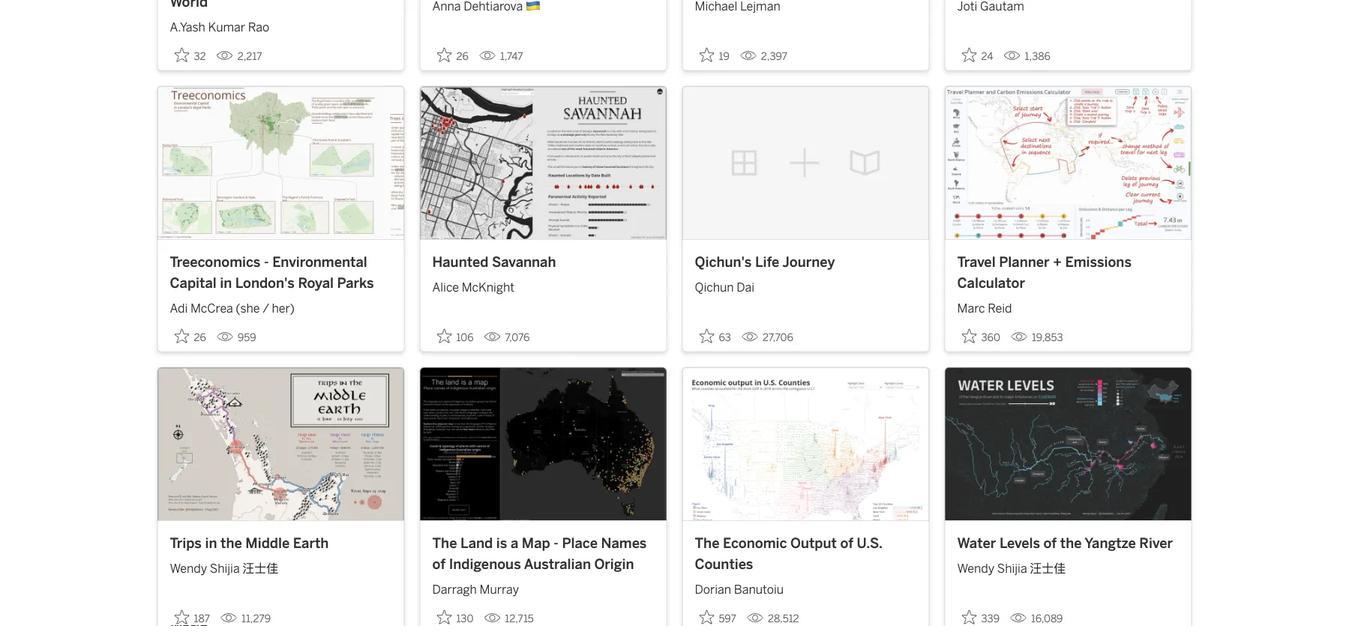Task type: locate. For each thing, give the bounding box(es) containing it.
levels
[[1000, 535, 1041, 552]]

of up darragh
[[433, 556, 446, 572]]

the inside the economic output of u.s. counties
[[695, 535, 720, 552]]

7,076 views element
[[478, 326, 536, 350]]

2,397
[[761, 50, 788, 63]]

in
[[220, 275, 232, 291], [205, 535, 217, 552]]

the inside the land is a map - place names of indigenous australian origin
[[433, 535, 457, 552]]

1 horizontal spatial shijia
[[998, 562, 1028, 576]]

0 horizontal spatial wendy shijia 汪士佳
[[170, 562, 279, 576]]

shijia for levels
[[998, 562, 1028, 576]]

汪士佳 for the
[[243, 562, 279, 576]]

2 wendy shijia 汪士佳 link from the left
[[958, 554, 1180, 578]]

wendy down trips
[[170, 562, 207, 576]]

haunted
[[433, 254, 489, 271]]

of right levels
[[1044, 535, 1057, 552]]

2 wendy shijia 汪士佳 from the left
[[958, 562, 1066, 576]]

1 wendy shijia 汪士佳 from the left
[[170, 562, 279, 576]]

26 for 959
[[194, 332, 206, 344]]

add favorite button containing 339
[[958, 605, 1005, 627]]

360
[[982, 332, 1001, 344]]

1 horizontal spatial the
[[695, 535, 720, 552]]

2,217 views element
[[211, 44, 268, 69]]

origin
[[595, 556, 634, 572]]

a.yash kumar rao link
[[170, 12, 392, 36]]

1 vertical spatial 26
[[194, 332, 206, 344]]

the inside water levels of the yangtze river link
[[1061, 535, 1082, 552]]

0 horizontal spatial 汪士佳
[[243, 562, 279, 576]]

0 horizontal spatial the
[[221, 535, 242, 552]]

1 the from the left
[[433, 535, 457, 552]]

yangtze
[[1085, 535, 1137, 552]]

26 for 1,747
[[457, 50, 469, 63]]

marc
[[958, 301, 986, 315]]

the
[[221, 535, 242, 552], [1061, 535, 1082, 552]]

1 horizontal spatial of
[[841, 535, 854, 552]]

in inside 'treeconomics - environmental capital in london's royal parks'
[[220, 275, 232, 291]]

the for the land is a map - place names of indigenous australian origin
[[433, 535, 457, 552]]

wendy
[[170, 562, 207, 576], [958, 562, 995, 576]]

journey
[[783, 254, 835, 271]]

add favorite button containing 106
[[433, 324, 478, 349]]

1 wendy from the left
[[170, 562, 207, 576]]

1 shijia from the left
[[210, 562, 240, 576]]

24
[[982, 50, 994, 63]]

shijia
[[210, 562, 240, 576], [998, 562, 1028, 576]]

workbook thumbnail image
[[158, 87, 404, 239], [421, 87, 667, 239], [683, 87, 929, 239], [946, 87, 1192, 239], [158, 368, 404, 521], [421, 368, 667, 521], [683, 368, 929, 521], [946, 368, 1192, 521]]

1 horizontal spatial wendy shijia 汪士佳
[[958, 562, 1066, 576]]

qichun dai link
[[695, 273, 917, 297]]

wendy for trips
[[170, 562, 207, 576]]

0 horizontal spatial of
[[433, 556, 446, 572]]

1 wendy shijia 汪士佳 link from the left
[[170, 554, 392, 578]]

add favorite button left 2,397
[[695, 43, 734, 67]]

0 horizontal spatial shijia
[[210, 562, 240, 576]]

0 horizontal spatial the
[[433, 535, 457, 552]]

wendy shijia 汪士佳
[[170, 562, 279, 576], [958, 562, 1066, 576]]

is
[[497, 535, 507, 552]]

26 left 1,747 views 'element'
[[457, 50, 469, 63]]

add favorite button containing 63
[[695, 324, 736, 349]]

1 汪士佳 from the left
[[243, 562, 279, 576]]

add favorite button containing 597
[[695, 605, 741, 627]]

add favorite button down dorian
[[695, 605, 741, 627]]

trips in the middle earth link
[[170, 533, 392, 554]]

26
[[457, 50, 469, 63], [194, 332, 206, 344]]

wendy shijia 汪士佳 link down middle
[[170, 554, 392, 578]]

(she
[[236, 301, 260, 315]]

treeconomics - environmental capital in london's royal parks
[[170, 254, 374, 291]]

- right the map
[[554, 535, 559, 552]]

add favorite button left 1,747 on the top left of page
[[433, 43, 473, 67]]

1 the from the left
[[221, 535, 242, 552]]

add favorite button down darragh
[[433, 605, 478, 627]]

the economic output of u.s. counties link
[[695, 533, 917, 575]]

0 horizontal spatial wendy shijia 汪士佳 link
[[170, 554, 392, 578]]

0 horizontal spatial wendy
[[170, 562, 207, 576]]

1 horizontal spatial in
[[220, 275, 232, 291]]

output
[[791, 535, 837, 552]]

add favorite button containing 19
[[695, 43, 734, 67]]

add favorite button down qichun
[[695, 324, 736, 349]]

26 down 'mccrea'
[[194, 332, 206, 344]]

1 horizontal spatial wendy
[[958, 562, 995, 576]]

the land is a map - place names of indigenous australian origin link
[[433, 533, 655, 575]]

32
[[194, 50, 206, 63]]

treeconomics - environmental capital in london's royal parks link
[[170, 252, 392, 293]]

0 vertical spatial 26
[[457, 50, 469, 63]]

-
[[264, 254, 269, 271], [554, 535, 559, 552]]

2 wendy from the left
[[958, 562, 995, 576]]

adi mccrea (she / her) link
[[170, 293, 392, 317]]

workbook thumbnail image for land
[[421, 368, 667, 521]]

add favorite button left 16,089
[[958, 605, 1005, 627]]

- up london's
[[264, 254, 269, 271]]

add favorite button for haunted savannah
[[433, 324, 478, 349]]

1 vertical spatial in
[[205, 535, 217, 552]]

a
[[511, 535, 519, 552]]

add favorite button down alice
[[433, 324, 478, 349]]

parks
[[337, 275, 374, 291]]

1 horizontal spatial the
[[1061, 535, 1082, 552]]

2 shijia from the left
[[998, 562, 1028, 576]]

shijia down trips in the middle earth
[[210, 562, 240, 576]]

the up counties on the right bottom of page
[[695, 535, 720, 552]]

shijia down levels
[[998, 562, 1028, 576]]

wendy shijia 汪士佳 down levels
[[958, 562, 1066, 576]]

2 汪士佳 from the left
[[1030, 562, 1066, 576]]

travel
[[958, 254, 996, 271]]

travel planner + emissions calculator link
[[958, 252, 1180, 293]]

1 horizontal spatial -
[[554, 535, 559, 552]]

汪士佳 down the water levels of the yangtze river
[[1030, 562, 1066, 576]]

wendy shijia 汪士佳 down trips in the middle earth
[[170, 562, 279, 576]]

1 horizontal spatial 26
[[457, 50, 469, 63]]

workbook thumbnail image for life
[[683, 87, 929, 239]]

130
[[457, 613, 474, 625]]

shijia for in
[[210, 562, 240, 576]]

1,386
[[1025, 50, 1051, 63]]

environmental
[[272, 254, 367, 271]]

in down "treeconomics" on the left
[[220, 275, 232, 291]]

land
[[461, 535, 493, 552]]

1,386 views element
[[998, 44, 1057, 69]]

of inside the land is a map - place names of indigenous australian origin
[[433, 556, 446, 572]]

wendy down water
[[958, 562, 995, 576]]

life
[[756, 254, 780, 271]]

1,747
[[500, 50, 523, 63]]

the inside trips in the middle earth link
[[221, 535, 242, 552]]

in right trips
[[205, 535, 217, 552]]

汪士佳
[[243, 562, 279, 576], [1030, 562, 1066, 576]]

dai
[[737, 281, 755, 295]]

Add Favorite button
[[958, 324, 1005, 349]]

the left land
[[433, 535, 457, 552]]

the for the economic output of u.s. counties
[[695, 535, 720, 552]]

a.yash kumar rao
[[170, 20, 270, 34]]

1 horizontal spatial wendy shijia 汪士佳 link
[[958, 554, 1180, 578]]

the left yangtze
[[1061, 535, 1082, 552]]

middle
[[246, 535, 290, 552]]

63
[[719, 332, 732, 344]]

mccrea
[[191, 301, 233, 315]]

2 the from the left
[[695, 535, 720, 552]]

597
[[719, 613, 737, 625]]

0 vertical spatial -
[[264, 254, 269, 271]]

add favorite button containing 130
[[433, 605, 478, 627]]

2,397 views element
[[734, 44, 794, 69]]

earth
[[293, 535, 329, 552]]

0 vertical spatial in
[[220, 275, 232, 291]]

mcknight
[[462, 281, 515, 295]]

dorian
[[695, 583, 732, 597]]

0 horizontal spatial -
[[264, 254, 269, 271]]

/
[[263, 301, 269, 315]]

savannah
[[492, 254, 556, 271]]

- inside 'treeconomics - environmental capital in london's royal parks'
[[264, 254, 269, 271]]

26 inside button
[[194, 332, 206, 344]]

workbook thumbnail image for -
[[158, 87, 404, 239]]

Add Favorite button
[[433, 43, 473, 67], [695, 43, 734, 67], [433, 324, 478, 349], [695, 324, 736, 349], [433, 605, 478, 627], [695, 605, 741, 627], [958, 605, 1005, 627]]

wendy shijia 汪士佳 link down the water levels of the yangtze river
[[958, 554, 1180, 578]]

959
[[238, 332, 256, 344]]

workbook thumbnail image for planner
[[946, 87, 1192, 239]]

emissions
[[1066, 254, 1132, 271]]

19,853
[[1032, 332, 1064, 344]]

workbook thumbnail image for savannah
[[421, 87, 667, 239]]

workbook thumbnail image for in
[[158, 368, 404, 521]]

the left middle
[[221, 535, 242, 552]]

汪士佳 down middle
[[243, 562, 279, 576]]

the economic output of u.s. counties
[[695, 535, 883, 572]]

of
[[841, 535, 854, 552], [1044, 535, 1057, 552], [433, 556, 446, 572]]

wendy shijia 汪士佳 link
[[170, 554, 392, 578], [958, 554, 1180, 578]]

2 the from the left
[[1061, 535, 1082, 552]]

1 horizontal spatial 汪士佳
[[1030, 562, 1066, 576]]

travel planner + emissions calculator
[[958, 254, 1132, 291]]

0 horizontal spatial 26
[[194, 332, 206, 344]]

workbook thumbnail image for economic
[[683, 368, 929, 521]]

1 vertical spatial -
[[554, 535, 559, 552]]

2 horizontal spatial of
[[1044, 535, 1057, 552]]

wendy for water
[[958, 562, 995, 576]]

of left u.s.
[[841, 535, 854, 552]]



Task type: describe. For each thing, give the bounding box(es) containing it.
counties
[[695, 556, 754, 572]]

106
[[457, 332, 474, 344]]

11,279
[[242, 613, 271, 625]]

qichun dai
[[695, 281, 755, 295]]

adi
[[170, 301, 188, 315]]

alice mcknight
[[433, 281, 515, 295]]

qichun's life journey link
[[695, 252, 917, 273]]

add favorite button containing 26
[[433, 43, 473, 67]]

- inside the land is a map - place names of indigenous australian origin
[[554, 535, 559, 552]]

dorian banutoiu link
[[695, 575, 917, 599]]

the land is a map - place names of indigenous australian origin
[[433, 535, 647, 572]]

12,715
[[505, 613, 534, 625]]

Add Favorite button
[[170, 324, 211, 349]]

capital
[[170, 275, 217, 291]]

calculator
[[958, 275, 1026, 291]]

u.s.
[[857, 535, 883, 552]]

haunted savannah
[[433, 254, 556, 271]]

19
[[719, 50, 730, 63]]

0 horizontal spatial in
[[205, 535, 217, 552]]

qichun's
[[695, 254, 752, 271]]

959 views element
[[211, 326, 262, 350]]

339
[[982, 613, 1000, 625]]

19,853 views element
[[1005, 326, 1070, 350]]

darragh murray link
[[433, 575, 655, 599]]

1,747 views element
[[473, 44, 529, 69]]

of inside the economic output of u.s. counties
[[841, 535, 854, 552]]

economic
[[723, 535, 787, 552]]

names
[[601, 535, 647, 552]]

river
[[1140, 535, 1174, 552]]

12,715 views element
[[478, 607, 540, 627]]

her)
[[272, 301, 295, 315]]

汪士佳 for of
[[1030, 562, 1066, 576]]

Add Favorite button
[[958, 43, 998, 67]]

28,512 views element
[[741, 607, 806, 627]]

dorian banutoiu
[[695, 583, 784, 597]]

7,076
[[505, 332, 530, 344]]

qichun
[[695, 281, 734, 295]]

trips in the middle earth
[[170, 535, 329, 552]]

australian
[[524, 556, 591, 572]]

add favorite button for the land is a map - place names of indigenous australian origin
[[433, 605, 478, 627]]

wendy shijia 汪士佳 for in
[[170, 562, 279, 576]]

alice mcknight link
[[433, 273, 655, 297]]

place
[[562, 535, 598, 552]]

qichun's life journey
[[695, 254, 835, 271]]

+
[[1054, 254, 1062, 271]]

alice
[[433, 281, 459, 295]]

187
[[194, 613, 210, 625]]

royal
[[298, 275, 334, 291]]

wendy shijia 汪士佳 for levels
[[958, 562, 1066, 576]]

london's
[[236, 275, 295, 291]]

banutoiu
[[734, 583, 784, 597]]

adi mccrea (she / her)
[[170, 301, 295, 315]]

wendy shijia 汪士佳 link for middle
[[170, 554, 392, 578]]

trips
[[170, 535, 202, 552]]

water levels of the yangtze river
[[958, 535, 1174, 552]]

add favorite button for water levels of the yangtze river
[[958, 605, 1005, 627]]

water
[[958, 535, 997, 552]]

marc reid
[[958, 301, 1013, 315]]

a.yash
[[170, 20, 206, 34]]

11,279 views element
[[215, 607, 277, 627]]

marc reid link
[[958, 293, 1180, 317]]

Add Favorite button
[[170, 43, 211, 67]]

add favorite button for qichun's life journey
[[695, 324, 736, 349]]

wendy shijia 汪士佳 link for the
[[958, 554, 1180, 578]]

indigenous
[[449, 556, 521, 572]]

workbook thumbnail image for levels
[[946, 368, 1192, 521]]

map
[[522, 535, 551, 552]]

planner
[[1000, 254, 1050, 271]]

kumar
[[208, 20, 245, 34]]

add favorite button for the economic output of u.s. counties
[[695, 605, 741, 627]]

reid
[[988, 301, 1013, 315]]

2,217
[[238, 50, 262, 63]]

darragh murray
[[433, 583, 519, 597]]

16,089 views element
[[1005, 607, 1070, 627]]

27,706 views element
[[736, 326, 800, 350]]

Add Favorite button
[[170, 605, 215, 627]]

treeconomics
[[170, 254, 261, 271]]

darragh
[[433, 583, 477, 597]]

water levels of the yangtze river link
[[958, 533, 1180, 554]]

28,512
[[768, 613, 800, 625]]

16,089
[[1032, 613, 1064, 625]]

murray
[[480, 583, 519, 597]]

27,706
[[763, 332, 794, 344]]

rao
[[248, 20, 270, 34]]

haunted savannah link
[[433, 252, 655, 273]]



Task type: vqa. For each thing, say whether or not it's contained in the screenshot.


